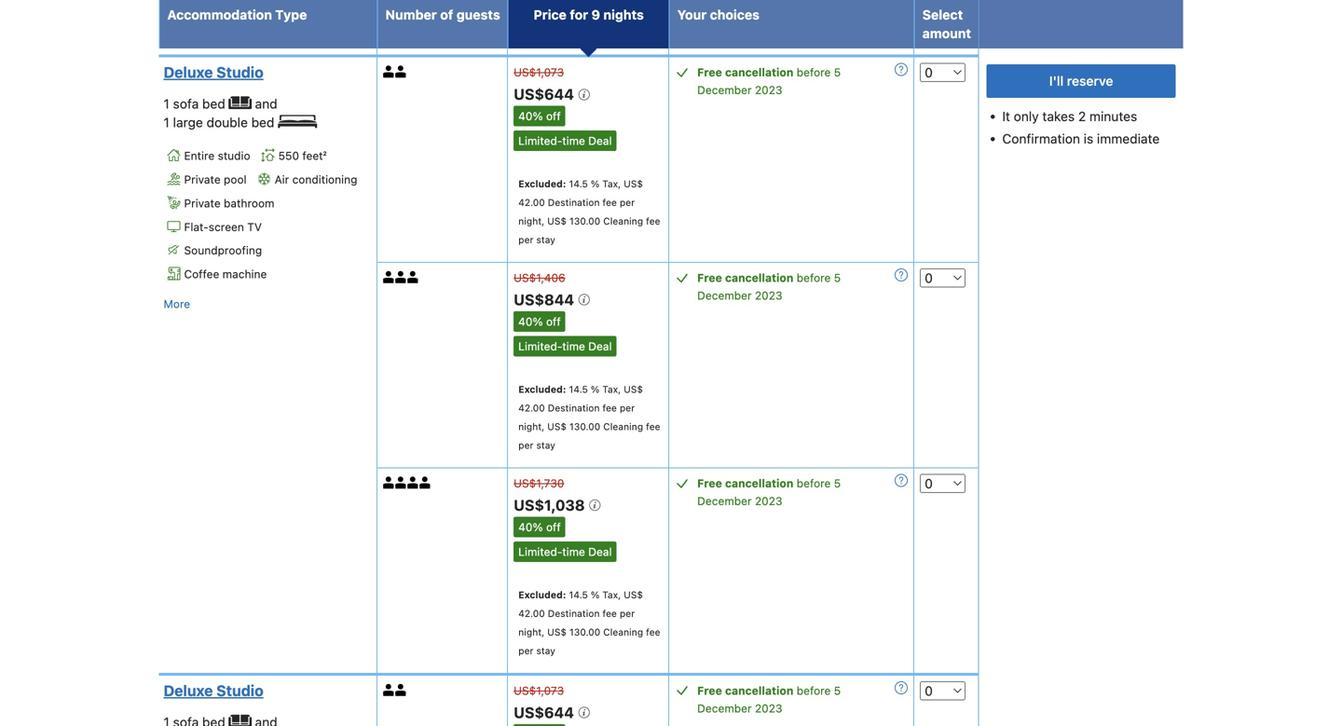Task type: vqa. For each thing, say whether or not it's contained in the screenshot.
16 Dec - 16 Jan, 1 traveller, multi-city link
no



Task type: describe. For each thing, give the bounding box(es) containing it.
1 deluxe studio link from the top
[[164, 63, 366, 82]]

us$1,406
[[514, 271, 566, 284]]

1 us$1,073 from the top
[[514, 66, 564, 79]]

double
[[207, 114, 248, 130]]

and
[[255, 96, 278, 112]]

number
[[386, 7, 437, 22]]

before 5 december 2023 for third more details on meals and payment options image from the bottom
[[698, 271, 841, 302]]

% for us$644
[[591, 178, 600, 189]]

coffee machine
[[184, 268, 267, 281]]

i'll reserve
[[1050, 73, 1114, 89]]

3 more details on meals and payment options image from the top
[[895, 474, 908, 487]]

1 2023 from the top
[[755, 84, 783, 97]]

large
[[173, 114, 203, 130]]

night, for us$1,038
[[519, 626, 545, 638]]

stay for us$1,038
[[537, 645, 556, 656]]

minutes
[[1090, 109, 1138, 124]]

limited-time deal for us$1,038
[[519, 545, 612, 558]]

cancellation for fourth more details on meals and payment options image from the bottom
[[725, 66, 794, 79]]

cancellation for 2nd more details on meals and payment options image from the bottom of the page
[[725, 477, 794, 490]]

accommodation
[[167, 7, 272, 22]]

time for us$644
[[563, 134, 585, 147]]

excluded: for us$844
[[519, 384, 566, 395]]

40% off. you're getting a reduced rate because this property is offering a limited-time deal.. element for us$644
[[514, 106, 566, 127]]

before for 4th more details on meals and payment options image from the top
[[797, 684, 831, 697]]

us$1,730
[[514, 477, 564, 490]]

14.5 for us$1,038
[[569, 589, 588, 600]]

3 free cancellation from the top
[[698, 477, 794, 490]]

2 free cancellation from the top
[[698, 271, 794, 284]]

choices
[[710, 7, 760, 22]]

2 us$644 from the top
[[514, 704, 578, 722]]

studio for second deluxe studio link from the bottom
[[217, 64, 264, 81]]

2 deluxe studio link from the top
[[164, 681, 366, 700]]

before for 2nd more details on meals and payment options image from the bottom of the page
[[797, 477, 831, 490]]

stay for us$644
[[537, 234, 556, 245]]

couch image
[[229, 715, 252, 726]]

cleaning for us$644
[[603, 215, 643, 227]]

destination for us$644
[[548, 197, 600, 208]]

private bathroom
[[184, 197, 275, 210]]

2 december from the top
[[698, 289, 752, 302]]

before for third more details on meals and payment options image from the bottom
[[797, 271, 831, 284]]

time for us$1,038
[[563, 545, 585, 558]]

conditioning
[[292, 173, 358, 186]]

tv
[[247, 220, 262, 233]]

3 2023 from the top
[[755, 495, 783, 508]]

% for us$1,038
[[591, 589, 600, 600]]

more link
[[164, 295, 190, 313]]

number of guests
[[386, 7, 500, 22]]

limited- for us$844
[[519, 340, 563, 353]]

entire studio
[[184, 149, 250, 162]]

excluded: for us$1,038
[[519, 589, 566, 600]]

before 5 december 2023 for fourth more details on meals and payment options image from the bottom
[[698, 66, 841, 97]]

40% off for us$844
[[519, 315, 561, 328]]

40% off. you're getting a reduced rate because this property is offering a limited-time deal.. element for us$844
[[514, 312, 566, 332]]

time for us$844
[[563, 340, 585, 353]]

4 2023 from the top
[[755, 702, 783, 715]]

4 december from the top
[[698, 702, 752, 715]]

42.00 for us$844
[[519, 402, 545, 413]]

130.00 for us$1,038
[[570, 626, 601, 638]]

couch image
[[229, 97, 252, 110]]

takes
[[1043, 109, 1075, 124]]

destination for us$1,038
[[548, 608, 600, 619]]

feet²
[[302, 149, 327, 162]]

42.00 for us$644
[[519, 197, 545, 208]]

i'll reserve button
[[987, 64, 1176, 98]]

us$844
[[514, 291, 578, 309]]

2 deluxe studio from the top
[[164, 682, 264, 700]]

1 sofa bed
[[164, 96, 229, 112]]

accommodation type
[[167, 7, 307, 22]]

us$1,038
[[514, 497, 589, 514]]

cancellation for third more details on meals and payment options image from the bottom
[[725, 271, 794, 284]]

550 feet²
[[278, 149, 327, 162]]

of
[[440, 7, 453, 22]]

1 for 1 large double bed
[[164, 114, 170, 130]]

limited- for us$1,038
[[519, 545, 563, 558]]

limited- for us$644
[[519, 134, 563, 147]]

14.5 % tax, us$ 42.00 destination fee per night, us$ 130.00 cleaning fee per stay for us$844
[[519, 384, 661, 451]]

nights
[[604, 7, 644, 22]]

40% for us$644
[[519, 110, 543, 123]]

3 december from the top
[[698, 495, 752, 508]]

night, for us$644
[[519, 215, 545, 227]]

free for 2nd more details on meals and payment options image from the bottom of the page
[[698, 477, 722, 490]]

deal for us$1,038
[[589, 545, 612, 558]]

3 5 from the top
[[834, 477, 841, 490]]

1 us$644 from the top
[[514, 86, 578, 103]]

550
[[278, 149, 299, 162]]

4 5 from the top
[[834, 684, 841, 697]]

entire
[[184, 149, 215, 162]]

42.00 for us$1,038
[[519, 608, 545, 619]]

1 december from the top
[[698, 84, 752, 97]]

2 5 from the top
[[834, 271, 841, 284]]

your
[[678, 7, 707, 22]]

pool
[[224, 173, 247, 186]]

40% for us$1,038
[[519, 521, 543, 534]]

4 free cancellation from the top
[[698, 684, 794, 697]]

soundproofing
[[184, 244, 262, 257]]

machine
[[223, 268, 267, 281]]



Task type: locate. For each thing, give the bounding box(es) containing it.
1 studio from the top
[[217, 64, 264, 81]]

40% off
[[519, 110, 561, 123], [519, 315, 561, 328], [519, 521, 561, 534]]

0 vertical spatial 14.5
[[569, 178, 588, 189]]

cancellation for 4th more details on meals and payment options image from the top
[[725, 684, 794, 697]]

deluxe for second deluxe studio link from the bottom
[[164, 64, 213, 81]]

deal for us$644
[[589, 134, 612, 147]]

tax, for us$644
[[603, 178, 621, 189]]

3 before 5 december 2023 from the top
[[698, 477, 841, 508]]

1 vertical spatial 130.00
[[570, 421, 601, 432]]

is
[[1084, 131, 1094, 146]]

off for us$844
[[546, 315, 561, 328]]

it only takes 2 minutes confirmation is immediate
[[1003, 109, 1160, 146]]

only
[[1014, 109, 1039, 124]]

0 vertical spatial 40% off
[[519, 110, 561, 123]]

occupancy image
[[383, 66, 395, 78], [383, 271, 395, 283], [395, 271, 407, 283], [407, 271, 420, 283], [420, 477, 432, 489], [395, 684, 407, 696]]

2 vertical spatial destination
[[548, 608, 600, 619]]

before 5 december 2023 for 2nd more details on meals and payment options image from the bottom of the page
[[698, 477, 841, 508]]

1 40% off from the top
[[519, 110, 561, 123]]

1 vertical spatial us$1,073
[[514, 684, 564, 697]]

2
[[1079, 109, 1086, 124]]

limited-time deal for us$844
[[519, 340, 612, 353]]

2 130.00 from the top
[[570, 421, 601, 432]]

limited-time deal
[[519, 134, 612, 147], [519, 340, 612, 353], [519, 545, 612, 558]]

limited-time deal. you're getting a reduced rate because this property has a limited-time deal running. these deals only last up to 48 hours.. element
[[514, 131, 617, 151], [514, 336, 617, 357], [514, 542, 617, 562]]

deluxe
[[164, 64, 213, 81], [164, 682, 213, 700]]

private for private pool
[[184, 173, 221, 186]]

us$
[[624, 178, 643, 189], [548, 215, 567, 227], [624, 384, 643, 395], [548, 421, 567, 432], [624, 589, 643, 600], [548, 626, 567, 638]]

2 40% off. you're getting a reduced rate because this property is offering a limited-time deal.. element from the top
[[514, 312, 566, 332]]

2 excluded: from the top
[[519, 384, 566, 395]]

private pool
[[184, 173, 247, 186]]

4 before from the top
[[797, 684, 831, 697]]

deluxe studio link up and
[[164, 63, 366, 82]]

free
[[698, 66, 722, 79], [698, 271, 722, 284], [698, 477, 722, 490], [698, 684, 722, 697]]

night, for us$844
[[519, 421, 545, 432]]

1 for 1 sofa bed
[[164, 96, 170, 112]]

coffee
[[184, 268, 219, 281]]

1 vertical spatial limited-time deal. you're getting a reduced rate because this property has a limited-time deal running. these deals only last up to 48 hours.. element
[[514, 336, 617, 357]]

your choices
[[678, 7, 760, 22]]

2 limited-time deal from the top
[[519, 340, 612, 353]]

1 before 5 december 2023 from the top
[[698, 66, 841, 97]]

0 vertical spatial us$644
[[514, 86, 578, 103]]

14.5 % tax, us$ 42.00 destination fee per night, us$ 130.00 cleaning fee per stay for us$1,038
[[519, 589, 661, 656]]

excluded:
[[519, 178, 566, 189], [519, 384, 566, 395], [519, 589, 566, 600]]

before 5 december 2023
[[698, 66, 841, 97], [698, 271, 841, 302], [698, 477, 841, 508], [698, 684, 841, 715]]

2 vertical spatial 14.5 % tax, us$ 42.00 destination fee per night, us$ 130.00 cleaning fee per stay
[[519, 589, 661, 656]]

2 40% off from the top
[[519, 315, 561, 328]]

deluxe studio up the '1 sofa bed'
[[164, 64, 264, 81]]

off for us$1,038
[[546, 521, 561, 534]]

1 vertical spatial 40%
[[519, 315, 543, 328]]

december
[[698, 84, 752, 97], [698, 289, 752, 302], [698, 495, 752, 508], [698, 702, 752, 715]]

occupancy image
[[395, 66, 407, 78], [383, 477, 395, 489], [395, 477, 407, 489], [407, 477, 420, 489], [383, 684, 395, 696]]

1 vertical spatial studio
[[217, 682, 264, 700]]

0 vertical spatial tax,
[[603, 178, 621, 189]]

2 40% from the top
[[519, 315, 543, 328]]

deluxe for 2nd deluxe studio link from the top
[[164, 682, 213, 700]]

14.5 % tax, us$ 42.00 destination fee per night, us$ 130.00 cleaning fee per stay
[[519, 178, 661, 245], [519, 384, 661, 451], [519, 589, 661, 656]]

1 130.00 from the top
[[570, 215, 601, 227]]

0 vertical spatial 40%
[[519, 110, 543, 123]]

2 vertical spatial 40% off
[[519, 521, 561, 534]]

time
[[563, 134, 585, 147], [563, 340, 585, 353], [563, 545, 585, 558]]

0 vertical spatial limited-time deal. you're getting a reduced rate because this property has a limited-time deal running. these deals only last up to 48 hours.. element
[[514, 131, 617, 151]]

2 studio from the top
[[217, 682, 264, 700]]

2 cleaning from the top
[[603, 421, 643, 432]]

sofa
[[173, 96, 199, 112]]

1 destination from the top
[[548, 197, 600, 208]]

3 limited- from the top
[[519, 545, 563, 558]]

tax,
[[603, 178, 621, 189], [603, 384, 621, 395], [603, 589, 621, 600]]

studio
[[217, 64, 264, 81], [217, 682, 264, 700]]

0 vertical spatial us$1,073
[[514, 66, 564, 79]]

2 vertical spatial 42.00
[[519, 608, 545, 619]]

1 vertical spatial limited-
[[519, 340, 563, 353]]

tax, for us$1,038
[[603, 589, 621, 600]]

free cancellation
[[698, 66, 794, 79], [698, 271, 794, 284], [698, 477, 794, 490], [698, 684, 794, 697]]

limited-time deal. you're getting a reduced rate because this property has a limited-time deal running. these deals only last up to 48 hours.. element for us$1,038
[[514, 542, 617, 562]]

2 vertical spatial 40%
[[519, 521, 543, 534]]

1 vertical spatial 1
[[164, 114, 170, 130]]

us$1,073
[[514, 66, 564, 79], [514, 684, 564, 697]]

1 off from the top
[[546, 110, 561, 123]]

flat-screen tv
[[184, 220, 262, 233]]

limited-time deal. you're getting a reduced rate because this property has a limited-time deal running. these deals only last up to 48 hours.. element for us$644
[[514, 131, 617, 151]]

1 40% from the top
[[519, 110, 543, 123]]

2 limited- from the top
[[519, 340, 563, 353]]

stay
[[537, 234, 556, 245], [537, 440, 556, 451], [537, 645, 556, 656]]

1 deal from the top
[[589, 134, 612, 147]]

2 tax, from the top
[[603, 384, 621, 395]]

3 40% off. you're getting a reduced rate because this property is offering a limited-time deal.. element from the top
[[514, 517, 566, 538]]

1
[[164, 96, 170, 112], [164, 114, 170, 130]]

immediate
[[1097, 131, 1160, 146]]

2023
[[755, 84, 783, 97], [755, 289, 783, 302], [755, 495, 783, 508], [755, 702, 783, 715]]

type
[[275, 7, 307, 22]]

air conditioning
[[275, 173, 358, 186]]

130.00 for us$844
[[570, 421, 601, 432]]

2 deal from the top
[[589, 340, 612, 353]]

cleaning for us$1,038
[[603, 626, 643, 638]]

1 vertical spatial deluxe studio
[[164, 682, 264, 700]]

1 limited- from the top
[[519, 134, 563, 147]]

off
[[546, 110, 561, 123], [546, 315, 561, 328], [546, 521, 561, 534]]

1 vertical spatial stay
[[537, 440, 556, 451]]

0 vertical spatial bed
[[202, 96, 225, 112]]

0 vertical spatial off
[[546, 110, 561, 123]]

0 vertical spatial deluxe studio
[[164, 64, 264, 81]]

3 % from the top
[[591, 589, 600, 600]]

1 vertical spatial night,
[[519, 421, 545, 432]]

before
[[797, 66, 831, 79], [797, 271, 831, 284], [797, 477, 831, 490], [797, 684, 831, 697]]

bed
[[202, 96, 225, 112], [251, 114, 274, 130]]

bed down and
[[251, 114, 274, 130]]

2 vertical spatial 130.00
[[570, 626, 601, 638]]

2 before 5 december 2023 from the top
[[698, 271, 841, 302]]

free for fourth more details on meals and payment options image from the bottom
[[698, 66, 722, 79]]

destination
[[548, 197, 600, 208], [548, 402, 600, 413], [548, 608, 600, 619]]

1 vertical spatial 14.5
[[569, 384, 588, 395]]

42.00
[[519, 197, 545, 208], [519, 402, 545, 413], [519, 608, 545, 619]]

2 destination from the top
[[548, 402, 600, 413]]

0 vertical spatial 42.00
[[519, 197, 545, 208]]

limited-
[[519, 134, 563, 147], [519, 340, 563, 353], [519, 545, 563, 558]]

free for 4th more details on meals and payment options image from the top
[[698, 684, 722, 697]]

40%
[[519, 110, 543, 123], [519, 315, 543, 328], [519, 521, 543, 534]]

4 more details on meals and payment options image from the top
[[895, 681, 908, 694]]

1 vertical spatial deluxe
[[164, 682, 213, 700]]

cleaning for us$844
[[603, 421, 643, 432]]

1 left sofa
[[164, 96, 170, 112]]

2 vertical spatial cleaning
[[603, 626, 643, 638]]

1 5 from the top
[[834, 66, 841, 79]]

1 more details on meals and payment options image from the top
[[895, 63, 908, 76]]

40% off for us$1,038
[[519, 521, 561, 534]]

0 vertical spatial 40% off. you're getting a reduced rate because this property is offering a limited-time deal.. element
[[514, 106, 566, 127]]

bathroom
[[224, 197, 275, 210]]

off for us$644
[[546, 110, 561, 123]]

1 vertical spatial time
[[563, 340, 585, 353]]

fee
[[603, 197, 617, 208], [646, 215, 661, 227], [603, 402, 617, 413], [646, 421, 661, 432], [603, 608, 617, 619], [646, 626, 661, 638]]

1 14.5 from the top
[[569, 178, 588, 189]]

3 40% from the top
[[519, 521, 543, 534]]

1 vertical spatial excluded:
[[519, 384, 566, 395]]

limited-time deal. you're getting a reduced rate because this property has a limited-time deal running. these deals only last up to 48 hours.. element for us$844
[[514, 336, 617, 357]]

4 free from the top
[[698, 684, 722, 697]]

1 vertical spatial limited-time deal
[[519, 340, 612, 353]]

3 tax, from the top
[[603, 589, 621, 600]]

us$644
[[514, 86, 578, 103], [514, 704, 578, 722]]

1 vertical spatial us$644
[[514, 704, 578, 722]]

2 more details on meals and payment options image from the top
[[895, 269, 908, 282]]

1 stay from the top
[[537, 234, 556, 245]]

destination for us$844
[[548, 402, 600, 413]]

select amount
[[923, 7, 972, 41]]

14.5
[[569, 178, 588, 189], [569, 384, 588, 395], [569, 589, 588, 600]]

0 vertical spatial excluded:
[[519, 178, 566, 189]]

1 vertical spatial 40% off. you're getting a reduced rate because this property is offering a limited-time deal.. element
[[514, 312, 566, 332]]

3 40% off from the top
[[519, 521, 561, 534]]

2 14.5 % tax, us$ 42.00 destination fee per night, us$ 130.00 cleaning fee per stay from the top
[[519, 384, 661, 451]]

0 vertical spatial deal
[[589, 134, 612, 147]]

1 vertical spatial private
[[184, 197, 221, 210]]

1 horizontal spatial bed
[[251, 114, 274, 130]]

select
[[923, 7, 963, 22]]

14.5 for us$644
[[569, 178, 588, 189]]

3 deal from the top
[[589, 545, 612, 558]]

2 vertical spatial off
[[546, 521, 561, 534]]

private down entire
[[184, 173, 221, 186]]

2 limited-time deal. you're getting a reduced rate because this property has a limited-time deal running. these deals only last up to 48 hours.. element from the top
[[514, 336, 617, 357]]

amount
[[923, 26, 972, 41]]

1 free from the top
[[698, 66, 722, 79]]

price
[[534, 7, 567, 22]]

private
[[184, 173, 221, 186], [184, 197, 221, 210]]

1 1 from the top
[[164, 96, 170, 112]]

2 vertical spatial %
[[591, 589, 600, 600]]

130.00 for us$644
[[570, 215, 601, 227]]

2 private from the top
[[184, 197, 221, 210]]

before for fourth more details on meals and payment options image from the bottom
[[797, 66, 831, 79]]

1 limited-time deal from the top
[[519, 134, 612, 147]]

40% for us$844
[[519, 315, 543, 328]]

2 vertical spatial time
[[563, 545, 585, 558]]

2 deluxe from the top
[[164, 682, 213, 700]]

3 time from the top
[[563, 545, 585, 558]]

screen
[[209, 220, 244, 233]]

1 cancellation from the top
[[725, 66, 794, 79]]

deluxe studio link up couch icon
[[164, 681, 366, 700]]

1 vertical spatial %
[[591, 384, 600, 395]]

2 vertical spatial tax,
[[603, 589, 621, 600]]

3 before from the top
[[797, 477, 831, 490]]

1 14.5 % tax, us$ 42.00 destination fee per night, us$ 130.00 cleaning fee per stay from the top
[[519, 178, 661, 245]]

cleaning
[[603, 215, 643, 227], [603, 421, 643, 432], [603, 626, 643, 638]]

1 free cancellation from the top
[[698, 66, 794, 79]]

deluxe studio link
[[164, 63, 366, 82], [164, 681, 366, 700]]

0 vertical spatial night,
[[519, 215, 545, 227]]

2 42.00 from the top
[[519, 402, 545, 413]]

1 vertical spatial bed
[[251, 114, 274, 130]]

1 excluded: from the top
[[519, 178, 566, 189]]

1 large double bed
[[164, 114, 278, 130]]

air
[[275, 173, 289, 186]]

for
[[570, 7, 588, 22]]

studio up couch image
[[217, 64, 264, 81]]

0 vertical spatial 1
[[164, 96, 170, 112]]

before 5 december 2023 for 4th more details on meals and payment options image from the top
[[698, 684, 841, 715]]

1 vertical spatial deal
[[589, 340, 612, 353]]

% for us$844
[[591, 384, 600, 395]]

deal for us$844
[[589, 340, 612, 353]]

tax, for us$844
[[603, 384, 621, 395]]

3 off from the top
[[546, 521, 561, 534]]

40% off. you're getting a reduced rate because this property is offering a limited-time deal.. element
[[514, 106, 566, 127], [514, 312, 566, 332], [514, 517, 566, 538]]

0 vertical spatial deluxe
[[164, 64, 213, 81]]

0 vertical spatial studio
[[217, 64, 264, 81]]

2 off from the top
[[546, 315, 561, 328]]

2 before from the top
[[797, 271, 831, 284]]

5
[[834, 66, 841, 79], [834, 271, 841, 284], [834, 477, 841, 490], [834, 684, 841, 697]]

private for private bathroom
[[184, 197, 221, 210]]

3 destination from the top
[[548, 608, 600, 619]]

0 horizontal spatial bed
[[202, 96, 225, 112]]

2 stay from the top
[[537, 440, 556, 451]]

0 vertical spatial destination
[[548, 197, 600, 208]]

deluxe studio up couch icon
[[164, 682, 264, 700]]

studio up couch icon
[[217, 682, 264, 700]]

0 vertical spatial deluxe studio link
[[164, 63, 366, 82]]

3 14.5 % tax, us$ 42.00 destination fee per night, us$ 130.00 cleaning fee per stay from the top
[[519, 589, 661, 656]]

3 cleaning from the top
[[603, 626, 643, 638]]

stay for us$844
[[537, 440, 556, 451]]

per
[[620, 197, 635, 208], [519, 234, 534, 245], [620, 402, 635, 413], [519, 440, 534, 451], [620, 608, 635, 619], [519, 645, 534, 656]]

130.00
[[570, 215, 601, 227], [570, 421, 601, 432], [570, 626, 601, 638]]

cancellation
[[725, 66, 794, 79], [725, 271, 794, 284], [725, 477, 794, 490], [725, 684, 794, 697]]

1 time from the top
[[563, 134, 585, 147]]

3 free from the top
[[698, 477, 722, 490]]

%
[[591, 178, 600, 189], [591, 384, 600, 395], [591, 589, 600, 600]]

1 vertical spatial off
[[546, 315, 561, 328]]

studio
[[218, 149, 250, 162]]

1 40% off. you're getting a reduced rate because this property is offering a limited-time deal.. element from the top
[[514, 106, 566, 127]]

1 deluxe from the top
[[164, 64, 213, 81]]

3 excluded: from the top
[[519, 589, 566, 600]]

flat-
[[184, 220, 209, 233]]

0 vertical spatial %
[[591, 178, 600, 189]]

3 limited-time deal. you're getting a reduced rate because this property has a limited-time deal running. these deals only last up to 48 hours.. element from the top
[[514, 542, 617, 562]]

4 cancellation from the top
[[725, 684, 794, 697]]

2 vertical spatial stay
[[537, 645, 556, 656]]

night,
[[519, 215, 545, 227], [519, 421, 545, 432], [519, 626, 545, 638]]

2 cancellation from the top
[[725, 271, 794, 284]]

1 vertical spatial 42.00
[[519, 402, 545, 413]]

deal
[[589, 134, 612, 147], [589, 340, 612, 353], [589, 545, 612, 558]]

0 vertical spatial 130.00
[[570, 215, 601, 227]]

0 vertical spatial limited-
[[519, 134, 563, 147]]

2 vertical spatial night,
[[519, 626, 545, 638]]

0 vertical spatial cleaning
[[603, 215, 643, 227]]

guests
[[457, 7, 500, 22]]

1 42.00 from the top
[[519, 197, 545, 208]]

1 vertical spatial 14.5 % tax, us$ 42.00 destination fee per night, us$ 130.00 cleaning fee per stay
[[519, 384, 661, 451]]

deluxe studio
[[164, 64, 264, 81], [164, 682, 264, 700]]

1 vertical spatial destination
[[548, 402, 600, 413]]

1 vertical spatial deluxe studio link
[[164, 681, 366, 700]]

2 vertical spatial limited-time deal
[[519, 545, 612, 558]]

1 vertical spatial 40% off
[[519, 315, 561, 328]]

1 vertical spatial tax,
[[603, 384, 621, 395]]

0 vertical spatial limited-time deal
[[519, 134, 612, 147]]

private up flat-
[[184, 197, 221, 210]]

confirmation
[[1003, 131, 1081, 146]]

more
[[164, 297, 190, 311]]

limited-time deal for us$644
[[519, 134, 612, 147]]

1 deluxe studio from the top
[[164, 64, 264, 81]]

1 private from the top
[[184, 173, 221, 186]]

2 vertical spatial 14.5
[[569, 589, 588, 600]]

2 vertical spatial deal
[[589, 545, 612, 558]]

bed up the 1 large double bed
[[202, 96, 225, 112]]

1 vertical spatial cleaning
[[603, 421, 643, 432]]

3 limited-time deal from the top
[[519, 545, 612, 558]]

price for 9 nights
[[534, 7, 644, 22]]

2 1 from the top
[[164, 114, 170, 130]]

2 vertical spatial limited-time deal. you're getting a reduced rate because this property has a limited-time deal running. these deals only last up to 48 hours.. element
[[514, 542, 617, 562]]

2 vertical spatial excluded:
[[519, 589, 566, 600]]

14.5 % tax, us$ 42.00 destination fee per night, us$ 130.00 cleaning fee per stay for us$644
[[519, 178, 661, 245]]

40% off. you're getting a reduced rate because this property is offering a limited-time deal.. element for us$1,038
[[514, 517, 566, 538]]

9
[[592, 7, 600, 22]]

1 cleaning from the top
[[603, 215, 643, 227]]

0 vertical spatial 14.5 % tax, us$ 42.00 destination fee per night, us$ 130.00 cleaning fee per stay
[[519, 178, 661, 245]]

3 14.5 from the top
[[569, 589, 588, 600]]

studio for 2nd deluxe studio link from the top
[[217, 682, 264, 700]]

3 stay from the top
[[537, 645, 556, 656]]

it
[[1003, 109, 1011, 124]]

0 vertical spatial stay
[[537, 234, 556, 245]]

3 42.00 from the top
[[519, 608, 545, 619]]

2 vertical spatial 40% off. you're getting a reduced rate because this property is offering a limited-time deal.. element
[[514, 517, 566, 538]]

excluded: for us$644
[[519, 178, 566, 189]]

1 left large
[[164, 114, 170, 130]]

0 vertical spatial private
[[184, 173, 221, 186]]

free for third more details on meals and payment options image from the bottom
[[698, 271, 722, 284]]

14.5 for us$844
[[569, 384, 588, 395]]

2 14.5 from the top
[[569, 384, 588, 395]]

2 free from the top
[[698, 271, 722, 284]]

1 night, from the top
[[519, 215, 545, 227]]

0 vertical spatial time
[[563, 134, 585, 147]]

2 vertical spatial limited-
[[519, 545, 563, 558]]

2 2023 from the top
[[755, 289, 783, 302]]

3 130.00 from the top
[[570, 626, 601, 638]]

1 limited-time deal. you're getting a reduced rate because this property has a limited-time deal running. these deals only last up to 48 hours.. element from the top
[[514, 131, 617, 151]]

2 us$1,073 from the top
[[514, 684, 564, 697]]

40% off for us$644
[[519, 110, 561, 123]]

more details on meals and payment options image
[[895, 63, 908, 76], [895, 269, 908, 282], [895, 474, 908, 487], [895, 681, 908, 694]]



